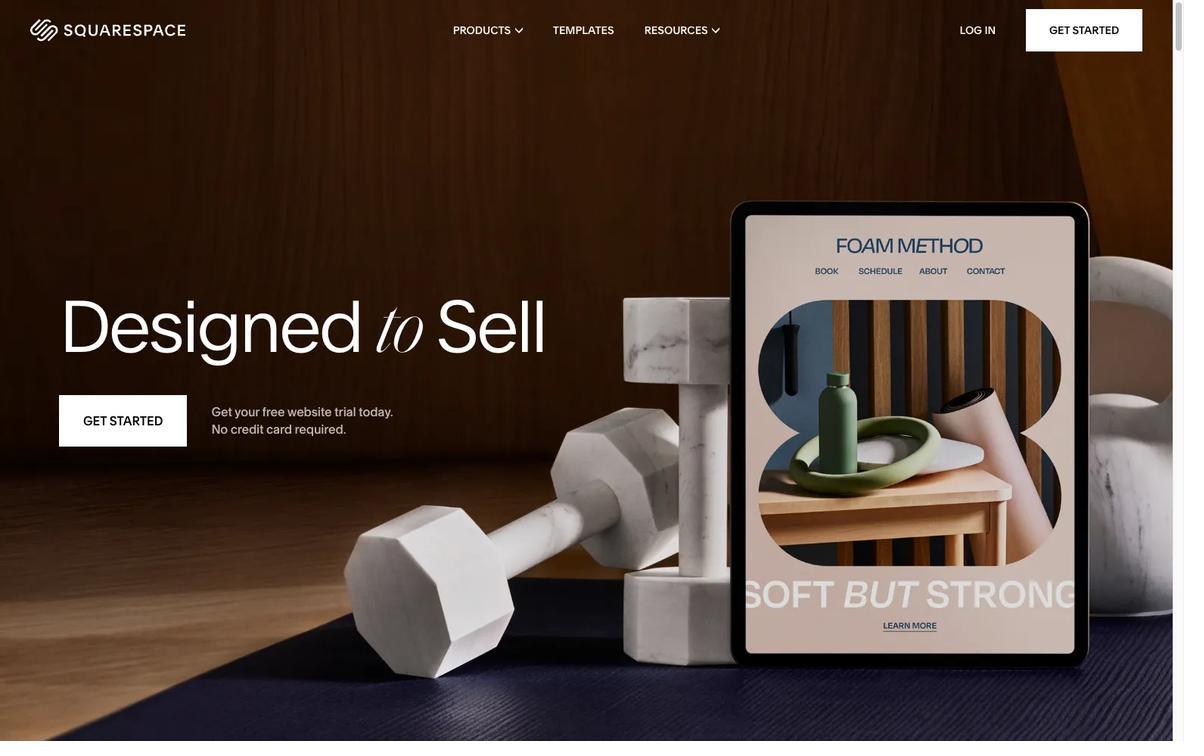 Task type: vqa. For each thing, say whether or not it's contained in the screenshot.
REAL ESTATE & PROPERTIES link
no



Task type: describe. For each thing, give the bounding box(es) containing it.
card
[[267, 421, 292, 436]]

designed to sell
[[59, 283, 546, 370]]

2 horizontal spatial get
[[1050, 23, 1070, 37]]

in
[[985, 23, 996, 37]]

get inside get your free website trial today. no credit card required.
[[212, 404, 232, 420]]

squarespace logo image
[[30, 19, 185, 42]]

0 horizontal spatial get started link
[[59, 395, 187, 446]]

0 vertical spatial started
[[1073, 23, 1120, 37]]

get your free website trial today. no credit card required.
[[212, 404, 393, 436]]

1 horizontal spatial get started
[[1050, 23, 1120, 37]]

required.
[[295, 421, 346, 436]]

log
[[960, 23, 983, 37]]

resources
[[645, 23, 708, 37]]

no
[[212, 421, 228, 436]]

templates
[[553, 23, 614, 37]]

log             in
[[960, 23, 996, 37]]

to
[[376, 299, 421, 370]]

0 horizontal spatial get
[[83, 413, 107, 428]]

your
[[235, 404, 260, 420]]



Task type: locate. For each thing, give the bounding box(es) containing it.
resources button
[[645, 0, 720, 61]]

trial
[[335, 404, 356, 420]]

0 horizontal spatial get started
[[83, 413, 163, 428]]

templates link
[[553, 0, 614, 61]]

0 vertical spatial get started
[[1050, 23, 1120, 37]]

0 vertical spatial get started link
[[1027, 9, 1143, 51]]

1 vertical spatial get started
[[83, 413, 163, 428]]

squarespace logo link
[[30, 19, 253, 42]]

get started
[[1050, 23, 1120, 37], [83, 413, 163, 428]]

today.
[[359, 404, 393, 420]]

log             in link
[[960, 23, 996, 37]]

started
[[1073, 23, 1120, 37], [110, 413, 163, 428]]

free
[[262, 404, 285, 420]]

website
[[287, 404, 332, 420]]

1 vertical spatial get started link
[[59, 395, 187, 446]]

credit
[[231, 421, 264, 436]]

1 horizontal spatial get
[[212, 404, 232, 420]]

1 horizontal spatial started
[[1073, 23, 1120, 37]]

0 horizontal spatial started
[[110, 413, 163, 428]]

1 vertical spatial started
[[110, 413, 163, 428]]

1 horizontal spatial get started link
[[1027, 9, 1143, 51]]

products button
[[453, 0, 523, 61]]

get
[[1050, 23, 1070, 37], [212, 404, 232, 420], [83, 413, 107, 428]]

sell
[[436, 283, 546, 370]]

get started link
[[1027, 9, 1143, 51], [59, 395, 187, 446]]

designed
[[59, 283, 362, 370]]

products
[[453, 23, 511, 37]]



